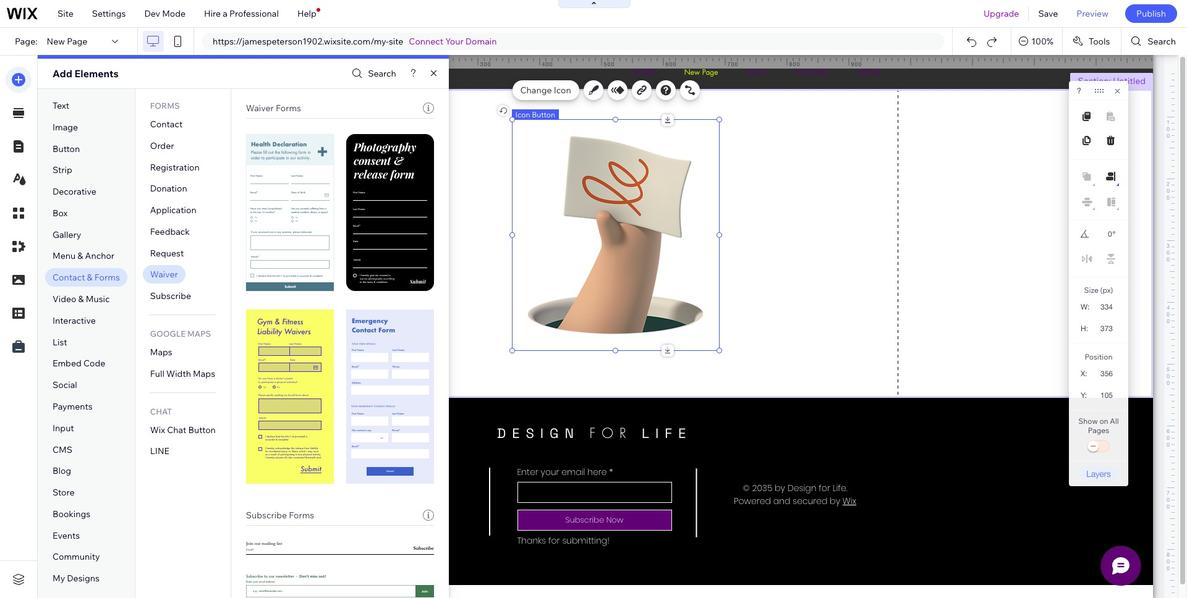 Task type: describe. For each thing, give the bounding box(es) containing it.
new page
[[47, 36, 87, 47]]

https://jamespeterson1902.wixsite.com/my-site connect your domain
[[213, 36, 497, 47]]

decorative
[[53, 186, 96, 197]]

hire
[[204, 8, 221, 19]]

connect
[[409, 36, 444, 47]]

donation
[[150, 183, 187, 194]]

show
[[1079, 417, 1098, 426]]

designs
[[67, 573, 100, 585]]

preview
[[1077, 8, 1109, 19]]

domain
[[466, 36, 497, 47]]

save
[[1039, 8, 1058, 19]]

position
[[1085, 353, 1113, 362]]

registration
[[150, 162, 200, 173]]

cms
[[53, 444, 72, 456]]

tools
[[1089, 36, 1110, 47]]

900
[[851, 61, 863, 67]]

hire a professional
[[204, 8, 279, 19]]

1 horizontal spatial button
[[188, 425, 216, 436]]

? button
[[1077, 87, 1082, 95]]

order
[[150, 140, 174, 151]]

a
[[223, 8, 228, 19]]

layers button
[[1079, 468, 1119, 481]]

anchor
[[85, 251, 114, 262]]

my
[[53, 573, 65, 585]]

new
[[47, 36, 65, 47]]

section: untitled
[[1078, 75, 1146, 87]]

600
[[666, 61, 677, 67]]

publish button
[[1126, 4, 1178, 23]]

site
[[389, 36, 403, 47]]

400
[[542, 61, 553, 67]]

700
[[728, 61, 739, 67]]

(px)
[[1101, 286, 1114, 295]]

300
[[480, 61, 491, 67]]

0 vertical spatial maps
[[187, 329, 211, 339]]

0 horizontal spatial icon
[[516, 110, 530, 119]]

0 horizontal spatial search button
[[349, 65, 396, 83]]

100% button
[[1012, 28, 1063, 55]]

save button
[[1029, 0, 1068, 27]]

list
[[53, 337, 67, 348]]

social
[[53, 380, 77, 391]]

& for menu
[[78, 251, 83, 262]]

1 vertical spatial chat
[[167, 425, 186, 436]]

request
[[150, 248, 184, 259]]

add elements
[[53, 67, 119, 80]]

pages
[[1088, 426, 1110, 435]]

untitled
[[1113, 75, 1146, 87]]

music
[[86, 294, 110, 305]]

size
[[1085, 286, 1099, 295]]

contact & forms
[[53, 272, 120, 283]]

google maps
[[150, 329, 211, 339]]

y:
[[1081, 392, 1087, 400]]

strip
[[53, 165, 72, 176]]

code
[[83, 358, 105, 369]]

add
[[53, 67, 72, 80]]

full
[[150, 369, 164, 380]]

google
[[150, 329, 186, 339]]

mode
[[162, 8, 186, 19]]

image
[[53, 122, 78, 133]]

video
[[53, 294, 76, 305]]

100%
[[1032, 36, 1054, 47]]

blog
[[53, 466, 71, 477]]

upgrade
[[984, 8, 1020, 19]]

menu & anchor
[[53, 251, 114, 262]]

subscribe forms
[[246, 510, 314, 521]]

bookings
[[53, 509, 90, 520]]

1 horizontal spatial search button
[[1122, 28, 1188, 55]]



Task type: locate. For each thing, give the bounding box(es) containing it.
width
[[166, 369, 191, 380]]

search button
[[1122, 28, 1188, 55], [349, 65, 396, 83]]

0 horizontal spatial waiver
[[150, 269, 178, 280]]

1 vertical spatial search button
[[349, 65, 396, 83]]

& right video
[[78, 294, 84, 305]]

1 vertical spatial contact
[[53, 272, 85, 283]]

1 horizontal spatial subscribe
[[246, 510, 287, 521]]

wix chat button
[[150, 425, 216, 436]]

& for video
[[78, 294, 84, 305]]

gallery
[[53, 229, 81, 240]]

x:
[[1081, 370, 1088, 379]]

& down the menu & anchor
[[87, 272, 93, 283]]

icon button
[[516, 110, 555, 119]]

chat right wix
[[167, 425, 186, 436]]

button down image
[[53, 143, 80, 154]]

waiver
[[246, 103, 274, 114], [150, 269, 178, 280]]

1 vertical spatial search
[[368, 68, 396, 79]]

subscribe
[[150, 291, 191, 302], [246, 510, 287, 521]]

dev
[[144, 8, 160, 19]]

maps right 'width'
[[193, 369, 215, 380]]

0 vertical spatial search button
[[1122, 28, 1188, 55]]

change
[[520, 85, 552, 96]]

input
[[53, 423, 74, 434]]

search down publish
[[1148, 36, 1176, 47]]

box
[[53, 208, 68, 219]]

1 vertical spatial &
[[87, 272, 93, 283]]

menu
[[53, 251, 76, 262]]

application
[[150, 205, 196, 216]]

help
[[297, 8, 317, 19]]

0 vertical spatial chat
[[150, 407, 172, 417]]

waiver for waiver
[[150, 269, 178, 280]]

interactive
[[53, 315, 96, 326]]

embed code
[[53, 358, 105, 369]]

contact up video
[[53, 272, 85, 283]]

0 vertical spatial search
[[1148, 36, 1176, 47]]

icon down change
[[516, 110, 530, 119]]

https://jamespeterson1902.wixsite.com/my-
[[213, 36, 389, 47]]

h:
[[1081, 325, 1089, 333]]

subscribe for subscribe forms
[[246, 510, 287, 521]]

settings
[[92, 8, 126, 19]]

°
[[1113, 230, 1116, 239]]

1 vertical spatial waiver
[[150, 269, 178, 280]]

& for contact
[[87, 272, 93, 283]]

0 horizontal spatial button
[[53, 143, 80, 154]]

on
[[1100, 417, 1109, 426]]

switch
[[1087, 439, 1111, 456]]

site
[[58, 8, 73, 19]]

show on all pages
[[1079, 417, 1119, 435]]

0 vertical spatial contact
[[150, 119, 183, 130]]

layers
[[1087, 469, 1111, 479]]

search down site
[[368, 68, 396, 79]]

embed
[[53, 358, 81, 369]]

search button down publish
[[1122, 28, 1188, 55]]

maps right google
[[187, 329, 211, 339]]

contact
[[150, 119, 183, 130], [53, 272, 85, 283]]

search
[[1148, 36, 1176, 47], [368, 68, 396, 79]]

1 horizontal spatial waiver
[[246, 103, 274, 114]]

1 horizontal spatial icon
[[554, 85, 571, 96]]

maps down google
[[150, 347, 172, 358]]

contact for contact & forms
[[53, 272, 85, 283]]

?
[[1077, 87, 1082, 95]]

1 vertical spatial button
[[53, 143, 80, 154]]

community
[[53, 552, 100, 563]]

line
[[150, 446, 169, 457]]

forms
[[150, 101, 180, 111], [276, 103, 301, 114], [95, 272, 120, 283], [289, 510, 314, 521]]

section:
[[1078, 75, 1112, 87]]

1 vertical spatial subscribe
[[246, 510, 287, 521]]

0 vertical spatial icon
[[554, 85, 571, 96]]

0 horizontal spatial contact
[[53, 272, 85, 283]]

video & music
[[53, 294, 110, 305]]

2 vertical spatial maps
[[193, 369, 215, 380]]

all
[[1110, 417, 1119, 426]]

1 horizontal spatial search
[[1148, 36, 1176, 47]]

maps
[[187, 329, 211, 339], [150, 347, 172, 358], [193, 369, 215, 380]]

search button down https://jamespeterson1902.wixsite.com/my-site connect your domain
[[349, 65, 396, 83]]

tools button
[[1063, 28, 1122, 55]]

1 vertical spatial icon
[[516, 110, 530, 119]]

2 vertical spatial &
[[78, 294, 84, 305]]

preview button
[[1068, 0, 1118, 27]]

events
[[53, 530, 80, 542]]

your
[[446, 36, 464, 47]]

0 horizontal spatial subscribe
[[150, 291, 191, 302]]

0 vertical spatial waiver
[[246, 103, 274, 114]]

icon right change
[[554, 85, 571, 96]]

subscribe for subscribe
[[150, 291, 191, 302]]

& right menu
[[78, 251, 83, 262]]

2 vertical spatial button
[[188, 425, 216, 436]]

professional
[[229, 8, 279, 19]]

800
[[790, 61, 801, 67]]

payments
[[53, 401, 93, 413]]

waiver for waiver forms
[[246, 103, 274, 114]]

contact up the order
[[150, 119, 183, 130]]

1 vertical spatial maps
[[150, 347, 172, 358]]

0 horizontal spatial search
[[368, 68, 396, 79]]

change icon
[[520, 85, 571, 96]]

elements
[[75, 67, 119, 80]]

wix
[[150, 425, 165, 436]]

contact for contact
[[150, 119, 183, 130]]

0 vertical spatial subscribe
[[150, 291, 191, 302]]

dev mode
[[144, 8, 186, 19]]

w:
[[1081, 303, 1090, 312]]

page
[[67, 36, 87, 47]]

None text field
[[1095, 320, 1118, 337], [1094, 366, 1118, 382], [1094, 387, 1118, 404], [1095, 320, 1118, 337], [1094, 366, 1118, 382], [1094, 387, 1118, 404]]

button right wix
[[188, 425, 216, 436]]

waiver forms
[[246, 103, 301, 114]]

1 horizontal spatial contact
[[150, 119, 183, 130]]

text
[[53, 100, 69, 111]]

None text field
[[1096, 226, 1112, 242], [1094, 299, 1118, 315], [1096, 226, 1112, 242], [1094, 299, 1118, 315]]

2 horizontal spatial button
[[532, 110, 555, 119]]

button down change icon
[[532, 110, 555, 119]]

full width maps
[[150, 369, 215, 380]]

icon
[[554, 85, 571, 96], [516, 110, 530, 119]]

chat up wix
[[150, 407, 172, 417]]

feedback
[[150, 226, 190, 237]]

button
[[532, 110, 555, 119], [53, 143, 80, 154], [188, 425, 216, 436]]

publish
[[1137, 8, 1167, 19]]

size (px)
[[1085, 286, 1114, 295]]

0 vertical spatial button
[[532, 110, 555, 119]]

0 vertical spatial &
[[78, 251, 83, 262]]

500
[[604, 61, 615, 67]]



Task type: vqa. For each thing, say whether or not it's contained in the screenshot.
add in the left of the page
yes



